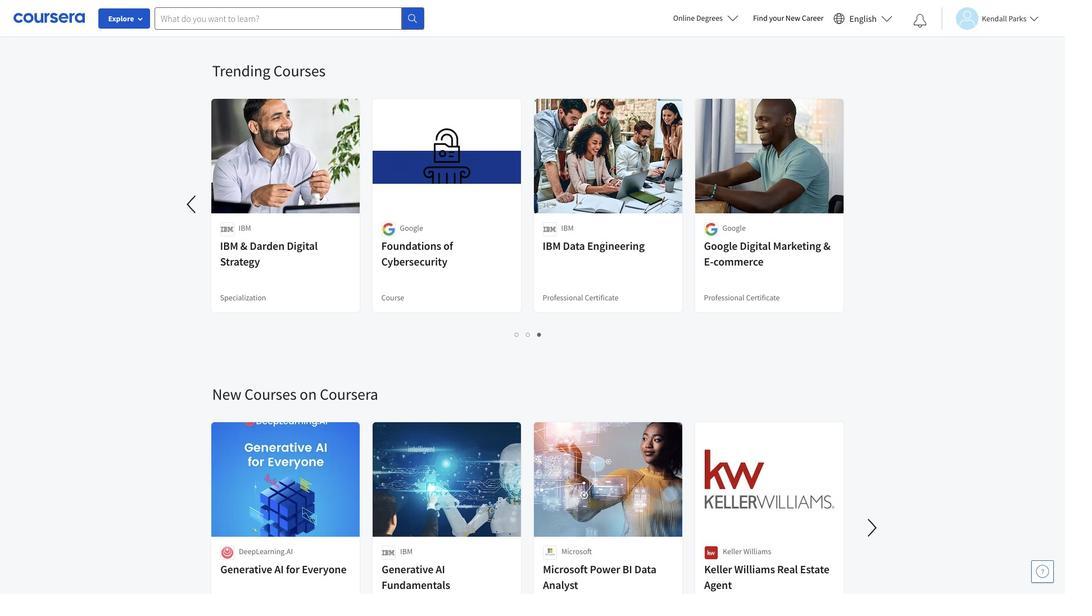 Task type: describe. For each thing, give the bounding box(es) containing it.
new inside new courses on coursera carousel element
[[212, 384, 241, 405]]

trending courses carousel element
[[0, 27, 853, 351]]

1
[[515, 329, 519, 340]]

course
[[381, 293, 404, 303]]

online degrees
[[673, 13, 723, 23]]

digital inside google digital marketing & e-commerce
[[740, 239, 771, 253]]

& inside google digital marketing & e-commerce
[[823, 239, 831, 253]]

microsoft for microsoft power bi data analyst
[[543, 563, 587, 577]]

professional for google digital marketing & e-commerce
[[704, 293, 745, 303]]

1 list from the top
[[212, 4, 845, 17]]

foundations of cybersecurity
[[381, 239, 453, 269]]

ibm & darden digital strategy
[[220, 239, 318, 269]]

ai for for
[[274, 563, 283, 577]]

google inside google digital marketing & e-commerce
[[704, 239, 738, 253]]

real
[[777, 563, 798, 577]]

engineering
[[587, 239, 645, 253]]

darden
[[250, 239, 285, 253]]

google image
[[381, 223, 395, 237]]

ibm image for generative ai fundamentals
[[381, 546, 395, 560]]

online
[[673, 13, 695, 23]]

microsoft power bi data analyst
[[543, 563, 656, 592]]

professional certificate for digital
[[704, 293, 780, 303]]

kendall parks button
[[941, 7, 1039, 30]]

online degrees button
[[664, 6, 748, 30]]

strategy
[[220, 255, 260, 269]]

williams for keller williams
[[743, 547, 771, 557]]

show notifications image
[[913, 14, 927, 28]]

google image
[[704, 223, 718, 237]]

williams for keller williams real estate agent
[[734, 563, 775, 577]]

certificate for engineering
[[585, 293, 619, 303]]

keller for keller williams real estate agent
[[704, 563, 732, 577]]

data inside trending courses carousel element
[[563, 239, 585, 253]]

explore
[[108, 13, 134, 24]]

specialization
[[220, 293, 266, 303]]

help center image
[[1036, 565, 1049, 579]]

courses for new
[[244, 384, 297, 405]]

ibm data engineering
[[543, 239, 645, 253]]

google for foundations
[[400, 223, 423, 233]]

explore button
[[98, 8, 150, 29]]

parks
[[1009, 13, 1027, 23]]

next slide image
[[859, 515, 886, 542]]

generative ai for everyone
[[220, 563, 346, 577]]

kendall parks
[[982, 13, 1027, 23]]

bi
[[622, 563, 632, 577]]

trending courses
[[212, 61, 325, 81]]

ibm for ibm data engineering
[[561, 223, 574, 233]]

for
[[286, 563, 299, 577]]

keller williams
[[723, 547, 771, 557]]

your
[[769, 13, 784, 23]]

power
[[590, 563, 620, 577]]

generative for generative ai fundamentals
[[381, 563, 433, 577]]

ibm for generative ai fundamentals
[[400, 547, 412, 557]]

3 button
[[534, 328, 545, 341]]

find your new career
[[753, 13, 824, 23]]

keller williams real estate agent
[[704, 563, 829, 592]]

google for google
[[723, 223, 746, 233]]

commerce
[[714, 255, 764, 269]]

degrees
[[696, 13, 723, 23]]

new courses on coursera carousel element
[[207, 351, 1065, 595]]

previous slide image
[[178, 191, 205, 218]]

keller williams image
[[704, 546, 718, 560]]

google digital marketing & e-commerce
[[704, 239, 831, 269]]

ibm for ibm & darden digital strategy
[[239, 223, 251, 233]]



Task type: locate. For each thing, give the bounding box(es) containing it.
certificate for marketing
[[746, 293, 780, 303]]

professional certificate down the "ibm data engineering"
[[543, 293, 619, 303]]

1 horizontal spatial professional
[[704, 293, 745, 303]]

2 button
[[523, 328, 534, 341]]

1 horizontal spatial &
[[823, 239, 831, 253]]

1 & from the left
[[240, 239, 247, 253]]

google down google image
[[704, 239, 738, 253]]

estate
[[800, 563, 829, 577]]

2 list from the top
[[212, 328, 845, 341]]

ibm image up generative ai fundamentals
[[381, 546, 395, 560]]

find
[[753, 13, 768, 23]]

3
[[537, 329, 542, 340]]

new courses on coursera
[[212, 384, 378, 405]]

trending
[[212, 61, 270, 81]]

marketing
[[773, 239, 821, 253]]

0 vertical spatial data
[[563, 239, 585, 253]]

everyone
[[302, 563, 346, 577]]

professional certificate
[[543, 293, 619, 303], [704, 293, 780, 303]]

2 & from the left
[[823, 239, 831, 253]]

1 digital from the left
[[287, 239, 318, 253]]

0 vertical spatial williams
[[743, 547, 771, 557]]

ai inside generative ai fundamentals
[[435, 563, 445, 577]]

microsoft inside microsoft power bi data analyst
[[543, 563, 587, 577]]

1 vertical spatial williams
[[734, 563, 775, 577]]

2 professional certificate from the left
[[704, 293, 780, 303]]

keller for keller williams
[[723, 547, 742, 557]]

ibm image up the "ibm data engineering"
[[543, 223, 557, 237]]

keller
[[723, 547, 742, 557], [704, 563, 732, 577]]

deeplearning.ai image
[[220, 546, 234, 560]]

certificate down the "ibm data engineering"
[[585, 293, 619, 303]]

0 vertical spatial list
[[212, 4, 845, 17]]

2 ai from the left
[[435, 563, 445, 577]]

professional certificate for data
[[543, 293, 619, 303]]

1 horizontal spatial new
[[786, 13, 800, 23]]

microsoft
[[561, 547, 592, 557], [543, 563, 587, 577]]

1 vertical spatial microsoft
[[543, 563, 587, 577]]

ibm image inside new courses on coursera carousel element
[[381, 546, 395, 560]]

on
[[300, 384, 317, 405]]

0 horizontal spatial ai
[[274, 563, 283, 577]]

1 horizontal spatial ibm image
[[543, 223, 557, 237]]

1 horizontal spatial ai
[[435, 563, 445, 577]]

None search field
[[155, 7, 424, 30]]

1 vertical spatial keller
[[704, 563, 732, 577]]

ai for fundamentals
[[435, 563, 445, 577]]

courses
[[273, 61, 325, 81], [244, 384, 297, 405]]

0 vertical spatial microsoft
[[561, 547, 592, 557]]

1 professional certificate from the left
[[543, 293, 619, 303]]

0 horizontal spatial professional certificate
[[543, 293, 619, 303]]

0 vertical spatial courses
[[273, 61, 325, 81]]

e-
[[704, 255, 714, 269]]

&
[[240, 239, 247, 253], [823, 239, 831, 253]]

fundamentals
[[381, 578, 450, 592]]

analyst
[[543, 578, 578, 592]]

keller right "keller williams" image
[[723, 547, 742, 557]]

professional certificate down commerce
[[704, 293, 780, 303]]

williams down keller williams
[[734, 563, 775, 577]]

google right google image
[[723, 223, 746, 233]]

list containing 1
[[212, 328, 845, 341]]

& up strategy
[[240, 239, 247, 253]]

williams up keller williams real estate agent
[[743, 547, 771, 557]]

1 vertical spatial ibm image
[[381, 546, 395, 560]]

ai
[[274, 563, 283, 577], [435, 563, 445, 577]]

english button
[[829, 0, 897, 37]]

1 horizontal spatial data
[[634, 563, 656, 577]]

2 digital from the left
[[740, 239, 771, 253]]

generative inside generative ai fundamentals
[[381, 563, 433, 577]]

ibm image for ibm data engineering
[[543, 223, 557, 237]]

professional for ibm data engineering
[[543, 293, 583, 303]]

digital inside ibm & darden digital strategy
[[287, 239, 318, 253]]

google up foundations
[[400, 223, 423, 233]]

list
[[212, 4, 845, 17], [212, 328, 845, 341]]

ibm image
[[220, 223, 234, 237]]

digital
[[287, 239, 318, 253], [740, 239, 771, 253]]

generative for generative ai for everyone
[[220, 563, 272, 577]]

generative ai fundamentals
[[381, 563, 450, 592]]

generative down deeplearning.ai image
[[220, 563, 272, 577]]

certificate down commerce
[[746, 293, 780, 303]]

0 vertical spatial ibm image
[[543, 223, 557, 237]]

digital up commerce
[[740, 239, 771, 253]]

professional
[[543, 293, 583, 303], [704, 293, 745, 303]]

0 horizontal spatial data
[[563, 239, 585, 253]]

0 horizontal spatial &
[[240, 239, 247, 253]]

career
[[802, 13, 824, 23]]

certificate
[[585, 293, 619, 303], [746, 293, 780, 303]]

0 horizontal spatial digital
[[287, 239, 318, 253]]

microsoft up 'analyst'
[[543, 563, 587, 577]]

data right bi
[[634, 563, 656, 577]]

williams
[[743, 547, 771, 557], [734, 563, 775, 577]]

keller up agent
[[704, 563, 732, 577]]

deeplearning.ai
[[239, 547, 293, 557]]

cybersecurity
[[381, 255, 447, 269]]

1 certificate from the left
[[585, 293, 619, 303]]

new inside find your new career link
[[786, 13, 800, 23]]

1 horizontal spatial digital
[[740, 239, 771, 253]]

ibm inside ibm & darden digital strategy
[[220, 239, 238, 253]]

coursera image
[[13, 9, 85, 27]]

new
[[786, 13, 800, 23], [212, 384, 241, 405]]

ai left for
[[274, 563, 283, 577]]

0 horizontal spatial ibm image
[[381, 546, 395, 560]]

professional up 3 button
[[543, 293, 583, 303]]

generative up fundamentals
[[381, 563, 433, 577]]

williams inside keller williams real estate agent
[[734, 563, 775, 577]]

0 horizontal spatial new
[[212, 384, 241, 405]]

data inside microsoft power bi data analyst
[[634, 563, 656, 577]]

2
[[526, 329, 531, 340]]

0 vertical spatial new
[[786, 13, 800, 23]]

kendall
[[982, 13, 1007, 23]]

coursera
[[320, 384, 378, 405]]

1 horizontal spatial generative
[[381, 563, 433, 577]]

google
[[400, 223, 423, 233], [723, 223, 746, 233], [704, 239, 738, 253]]

1 button
[[511, 328, 523, 341]]

courses for trending
[[273, 61, 325, 81]]

2 generative from the left
[[381, 563, 433, 577]]

data left engineering
[[563, 239, 585, 253]]

& right marketing
[[823, 239, 831, 253]]

english
[[849, 13, 877, 24]]

1 horizontal spatial certificate
[[746, 293, 780, 303]]

data
[[563, 239, 585, 253], [634, 563, 656, 577]]

2 certificate from the left
[[746, 293, 780, 303]]

ai up fundamentals
[[435, 563, 445, 577]]

ibm
[[239, 223, 251, 233], [561, 223, 574, 233], [220, 239, 238, 253], [543, 239, 561, 253], [400, 547, 412, 557]]

of
[[443, 239, 453, 253]]

0 horizontal spatial professional
[[543, 293, 583, 303]]

0 horizontal spatial generative
[[220, 563, 272, 577]]

1 vertical spatial courses
[[244, 384, 297, 405]]

0 vertical spatial keller
[[723, 547, 742, 557]]

0 horizontal spatial certificate
[[585, 293, 619, 303]]

digital right the darden
[[287, 239, 318, 253]]

& inside ibm & darden digital strategy
[[240, 239, 247, 253]]

foundations
[[381, 239, 441, 253]]

generative
[[220, 563, 272, 577], [381, 563, 433, 577]]

professional down commerce
[[704, 293, 745, 303]]

1 professional from the left
[[543, 293, 583, 303]]

find your new career link
[[748, 11, 829, 25]]

1 vertical spatial list
[[212, 328, 845, 341]]

1 horizontal spatial professional certificate
[[704, 293, 780, 303]]

1 vertical spatial data
[[634, 563, 656, 577]]

agent
[[704, 578, 732, 592]]

2 professional from the left
[[704, 293, 745, 303]]

What do you want to learn? text field
[[155, 7, 402, 30]]

ibm inside new courses on coursera carousel element
[[400, 547, 412, 557]]

microsoft image
[[543, 546, 557, 560]]

1 vertical spatial new
[[212, 384, 241, 405]]

microsoft for microsoft
[[561, 547, 592, 557]]

microsoft right microsoft image
[[561, 547, 592, 557]]

ibm image
[[543, 223, 557, 237], [381, 546, 395, 560]]

list inside trending courses carousel element
[[212, 328, 845, 341]]

1 generative from the left
[[220, 563, 272, 577]]

1 ai from the left
[[274, 563, 283, 577]]

keller inside keller williams real estate agent
[[704, 563, 732, 577]]



Task type: vqa. For each thing, say whether or not it's contained in the screenshot.
how inside "dropdown button"
no



